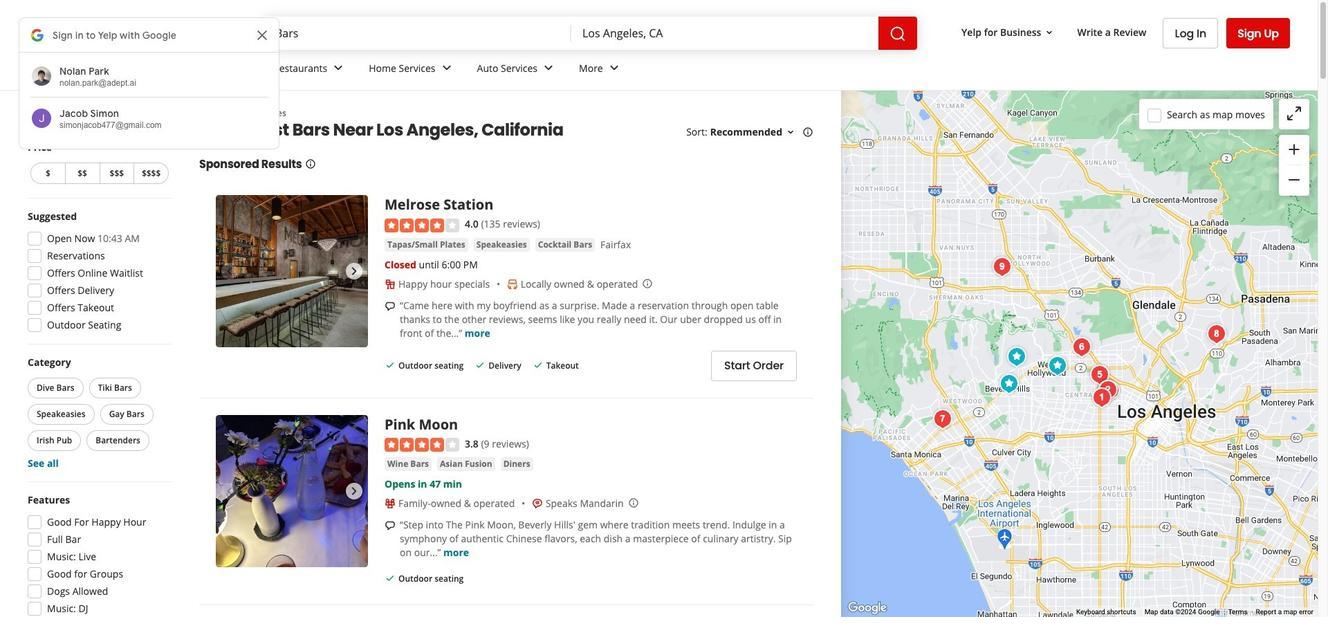 Task type: locate. For each thing, give the bounding box(es) containing it.
2 24 chevron down v2 image from the left
[[438, 60, 455, 76]]

16 checkmark v2 image
[[385, 360, 396, 371], [475, 360, 486, 371], [532, 360, 544, 371]]

paper tiger bar image
[[1086, 361, 1114, 388]]

1 none field from the left
[[264, 17, 571, 50]]

group
[[1279, 135, 1310, 196], [28, 140, 172, 187], [24, 210, 172, 336], [25, 356, 172, 470], [24, 493, 172, 617]]

1 vertical spatial slideshow element
[[216, 415, 368, 567]]

the arroyo club image
[[1203, 320, 1230, 348]]

None search field
[[264, 17, 917, 50]]

16 speech v2 image down 16 family owned v2 "image"
[[385, 520, 396, 531]]

1 vertical spatial previous image
[[221, 483, 238, 499]]

1 vertical spatial 16 speech v2 image
[[385, 520, 396, 531]]

2 slideshow element from the top
[[216, 415, 368, 567]]

1 16 speech v2 image from the top
[[385, 301, 396, 312]]

next image for 16 happy hour specials v2 icon
[[346, 263, 363, 280]]

16 info v2 image
[[305, 159, 316, 170]]

2 none field from the left
[[571, 17, 879, 50]]

16 speech v2 image for 16 family owned v2 "image"
[[385, 520, 396, 531]]

16 chevron down v2 image
[[1044, 27, 1055, 38]]

16 chevron down v2 image
[[785, 127, 796, 138]]

2 next image from the top
[[346, 483, 363, 499]]

map region
[[841, 91, 1318, 617]]

expand map image
[[1286, 105, 1303, 122]]

2 previous image from the top
[[221, 483, 238, 499]]

4 star rating image
[[385, 218, 459, 232]]

0 vertical spatial 16 speech v2 image
[[385, 301, 396, 312]]

3.8 star rating image
[[385, 438, 459, 452]]

1 vertical spatial next image
[[346, 483, 363, 499]]

2 16 speech v2 image from the top
[[385, 520, 396, 531]]

1 horizontal spatial 24 chevron down v2 image
[[438, 60, 455, 76]]

search image
[[890, 25, 906, 42]]

previous image
[[221, 263, 238, 280], [221, 483, 238, 499]]

next image left 16 happy hour specials v2 icon
[[346, 263, 363, 280]]

none field things to do, nail salons, plumbers
[[264, 17, 571, 50]]

16 info v2 image
[[803, 127, 814, 138]]

16 speech v2 image
[[385, 301, 396, 312], [385, 520, 396, 531]]

1 horizontal spatial 16 checkmark v2 image
[[475, 360, 486, 371]]

info icon image
[[642, 278, 653, 289], [642, 278, 653, 289], [628, 498, 639, 509], [628, 498, 639, 509]]

next image
[[346, 263, 363, 280], [346, 483, 363, 499]]

bar next door image
[[1003, 343, 1031, 370]]

0 vertical spatial next image
[[346, 263, 363, 280]]

0 horizontal spatial 24 chevron down v2 image
[[330, 60, 347, 76]]

1 16 checkmark v2 image from the left
[[385, 360, 396, 371]]

1 slideshow element from the top
[[216, 195, 368, 348]]

next image for 16 family owned v2 "image"
[[346, 483, 363, 499]]

foxfire room image
[[988, 253, 1016, 281]]

16 speech v2 image down 16 happy hour specials v2 icon
[[385, 301, 396, 312]]

2 16 checkmark v2 image from the left
[[475, 360, 486, 371]]

24 chevron down v2 image
[[330, 60, 347, 76], [438, 60, 455, 76], [606, 60, 622, 76]]

things to do, nail salons, plumbers search field
[[264, 17, 571, 50]]

pink moon image
[[995, 370, 1023, 397]]

none field address, neighborhood, city, state or zip
[[571, 17, 879, 50]]

1 next image from the top
[[346, 263, 363, 280]]

1 previous image from the top
[[221, 263, 238, 280]]

next image left 16 family owned v2 "image"
[[346, 483, 363, 499]]

0 vertical spatial slideshow element
[[216, 195, 368, 348]]

0 horizontal spatial 16 checkmark v2 image
[[385, 360, 396, 371]]

0 vertical spatial previous image
[[221, 263, 238, 280]]

2 horizontal spatial 16 checkmark v2 image
[[532, 360, 544, 371]]

slideshow element
[[216, 195, 368, 348], [216, 415, 368, 567]]

None field
[[264, 17, 571, 50], [571, 17, 879, 50]]

16 happy hour specials v2 image
[[385, 279, 396, 290]]

2 horizontal spatial 24 chevron down v2 image
[[606, 60, 622, 76]]



Task type: describe. For each thing, give the bounding box(es) containing it.
the normandie club image
[[1094, 376, 1122, 404]]

google image
[[845, 599, 890, 617]]

zoom out image
[[1286, 172, 1303, 188]]

zoom in image
[[1286, 141, 1303, 158]]

16 checkmark v2 image
[[385, 573, 396, 584]]

16 speech v2 image for 16 happy hour specials v2 icon
[[385, 301, 396, 312]]

mom's bar image
[[929, 405, 956, 433]]

16 locally owned v2 image
[[507, 279, 518, 290]]

juliana los angeles image
[[1096, 377, 1124, 404]]

16 family owned v2 image
[[385, 498, 396, 509]]

potions & poisons image
[[1088, 384, 1116, 411]]

sunset & vinyl image
[[1068, 333, 1096, 361]]

address, neighborhood, city, state or zip search field
[[571, 17, 879, 50]]

1 24 chevron down v2 image from the left
[[330, 60, 347, 76]]

damn fine image
[[1094, 376, 1122, 404]]

slideshow element for 16 happy hour specials v2 icon
[[216, 195, 368, 348]]

16 speaks mandarin v2 image
[[532, 498, 543, 509]]

melrose station image
[[1044, 352, 1071, 379]]

3 24 chevron down v2 image from the left
[[606, 60, 622, 76]]

24 chevron down v2 image
[[540, 60, 557, 76]]

previous image for slideshow 'element' for 16 happy hour specials v2 icon
[[221, 263, 238, 280]]

slideshow element for 16 family owned v2 "image"
[[216, 415, 368, 567]]

business categories element
[[262, 50, 1290, 90]]

kiss kiss bang bang image
[[1093, 377, 1121, 405]]

3 16 checkmark v2 image from the left
[[532, 360, 544, 371]]

previous image for 16 family owned v2 "image"'s slideshow 'element'
[[221, 483, 238, 499]]



Task type: vqa. For each thing, say whether or not it's contained in the screenshot.
address, neighborhood, city, state or zip search box
yes



